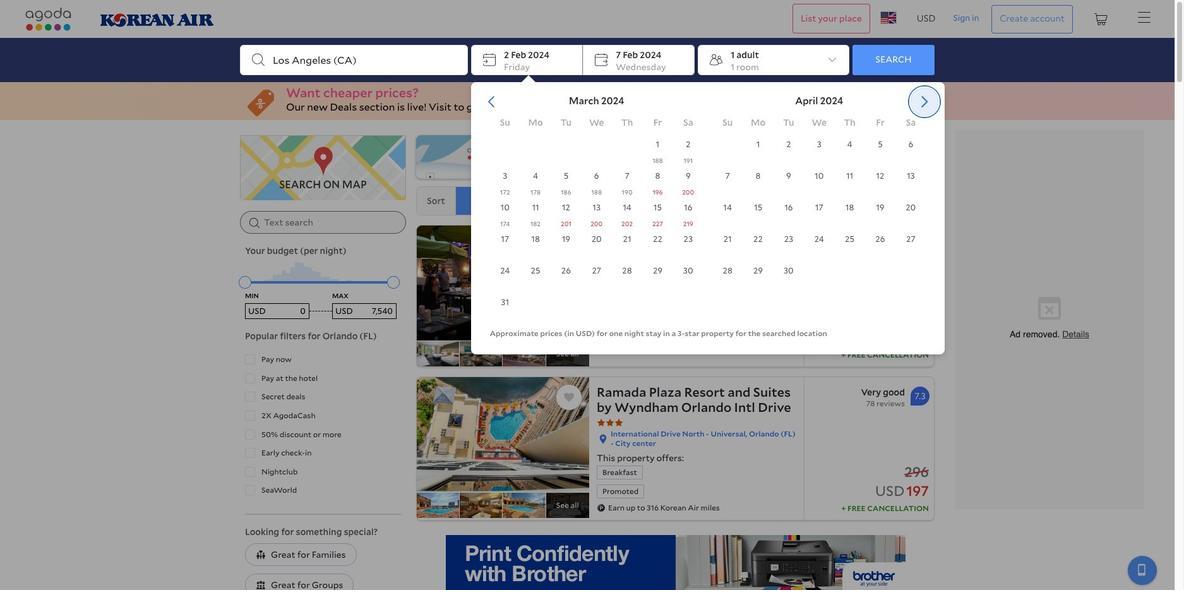 Task type: locate. For each thing, give the bounding box(es) containing it.
1 horizontal spatial view image
[[503, 492, 546, 518]]

advertisement element
[[955, 130, 1145, 509], [446, 535, 906, 590]]

1 row group from the left
[[490, 133, 704, 322]]

meeting room / ballrooms image
[[546, 492, 589, 518]]

list item
[[416, 135, 935, 590], [416, 135, 935, 179]]

0 vertical spatial add to saved list image
[[564, 240, 574, 251]]

exterior view image
[[503, 341, 546, 366]]

Secret deals checkbox
[[245, 390, 399, 404]]

1 vertical spatial add to saved list image
[[564, 392, 574, 402]]

2 view image from the left
[[503, 492, 546, 518]]

0 horizontal spatial view image
[[417, 492, 459, 518]]

lobby image
[[546, 341, 589, 366], [460, 492, 503, 518]]

row group for first grid from right
[[713, 133, 926, 291]]

sun mar 03 2024 cell
[[490, 164, 521, 196]]

list-filter-item-label-4 checkbox
[[245, 429, 255, 439]]

dialog
[[471, 75, 945, 354]]

0 vertical spatial advertisement element
[[955, 130, 1145, 509]]

view image
[[417, 492, 459, 518], [503, 492, 546, 518]]

primary logo image
[[20, 8, 76, 31]]

SeaWorld checkbox
[[245, 484, 399, 497]]

tue mar 12 2024 cell
[[551, 196, 582, 227]]

wed mar 13 2024 cell
[[582, 196, 612, 227]]

1 horizontal spatial row group
[[713, 133, 926, 291]]

1 horizontal spatial lobby image
[[546, 341, 589, 366]]

0 horizontal spatial heading
[[490, 95, 704, 114]]

1 vertical spatial advertisement element
[[446, 535, 906, 590]]

0 horizontal spatial row group
[[490, 133, 704, 322]]

facilities image
[[460, 341, 503, 366]]

heading
[[490, 95, 704, 114], [713, 95, 926, 114]]

2 row group from the left
[[713, 133, 926, 291]]

tab list
[[416, 186, 935, 215]]

list-filter-item-label-0 checkbox
[[245, 355, 255, 365]]

1 horizontal spatial grid
[[713, 95, 926, 322]]

0 horizontal spatial grid
[[490, 95, 704, 322]]

Enter a destination or property text field
[[273, 54, 455, 67]]

thu mar 07 2024 cell
[[612, 164, 643, 196]]

2 grid from the left
[[713, 95, 926, 322]]

sat mar 09 2024 cell
[[673, 164, 704, 196]]

grid
[[490, 95, 704, 322], [713, 95, 926, 322]]

0 horizontal spatial lobby image
[[460, 492, 503, 518]]

50% discount or more checkbox
[[245, 427, 399, 441]]

wed mar 06 2024 cell
[[582, 164, 612, 196]]

add to saved list image
[[564, 240, 574, 251], [564, 392, 574, 402]]

1 horizontal spatial heading
[[713, 95, 926, 114]]

list-filter-item-label-7 checkbox
[[245, 485, 255, 496]]

english image
[[881, 11, 897, 24]]

tue mar 05 2024 cell
[[551, 164, 582, 196]]

row group
[[490, 133, 704, 322], [713, 133, 926, 291]]

3 stars out of 5 image
[[597, 418, 624, 430]]

Nightclub checkbox
[[245, 465, 399, 478]]

partner logo image
[[94, 9, 221, 30]]

fri mar 01 2024 cell
[[643, 133, 673, 164]]

sat mar 02 2024 cell
[[673, 133, 704, 164]]

2 add to saved list image from the top
[[564, 392, 574, 402]]

add to saved list image for "restaurant" image
[[564, 240, 574, 251]]

1 add to saved list image from the top
[[564, 240, 574, 251]]

1 heading from the left
[[490, 95, 704, 114]]

row
[[490, 114, 704, 133], [713, 114, 926, 133], [490, 133, 704, 164], [713, 133, 926, 164], [490, 164, 704, 196], [713, 164, 926, 196], [490, 196, 704, 227], [713, 196, 926, 227], [490, 227, 704, 259], [713, 227, 926, 259], [490, 259, 704, 291], [713, 259, 926, 291]]



Task type: vqa. For each thing, say whether or not it's contained in the screenshot.
Fri Mar 01 2024 'CELL'
yes



Task type: describe. For each thing, give the bounding box(es) containing it.
list-filter-item-label-5 checkbox
[[245, 448, 255, 458]]

Pay now checkbox
[[245, 353, 399, 366]]

list-filter-item-label-6 checkbox
[[245, 467, 255, 477]]

mon mar 11 2024 cell
[[521, 196, 551, 227]]

mon mar 04 2024 cell
[[521, 164, 551, 196]]

Pay at the hotel checkbox
[[245, 371, 399, 385]]

list-filter-item-label-2 checkbox
[[245, 392, 255, 402]]

list-filter-item-label-3 checkbox
[[245, 411, 255, 421]]

1 vertical spatial lobby image
[[460, 492, 503, 518]]

previous month image
[[486, 95, 498, 108]]

0 vertical spatial lobby image
[[546, 341, 589, 366]]

12 image
[[829, 56, 836, 64]]

2X AgodaCash checkbox
[[245, 409, 399, 422]]

1 horizontal spatial advertisement element
[[955, 130, 1145, 509]]

18 image
[[908, 95, 920, 107]]

fri mar 15 2024 cell
[[643, 196, 673, 227]]

2 heading from the left
[[713, 95, 926, 114]]

list-filter-item-label-1 checkbox
[[245, 373, 255, 383]]

attractions image
[[417, 377, 589, 492]]

1 grid from the left
[[490, 95, 704, 322]]

next month image
[[918, 95, 931, 108]]

sat mar 16 2024 cell
[[673, 196, 704, 227]]

Maximum price filter text field
[[332, 303, 397, 319]]

0 horizontal spatial advertisement element
[[446, 535, 906, 590]]

thu mar 14 2024 cell
[[612, 196, 643, 227]]

search box image
[[246, 218, 260, 228]]

Early check-in  checkbox
[[245, 446, 399, 460]]

sun mar 10 2024 cell
[[490, 196, 521, 227]]

fri mar 08 2024 cell
[[643, 164, 673, 196]]

Minimum price filter text field
[[245, 303, 310, 319]]

add to saved list image for attractions image
[[564, 392, 574, 402]]

row group for 1st grid from left
[[490, 133, 704, 322]]

1 view image from the left
[[417, 492, 459, 518]]

restaurant image
[[417, 225, 589, 340]]



